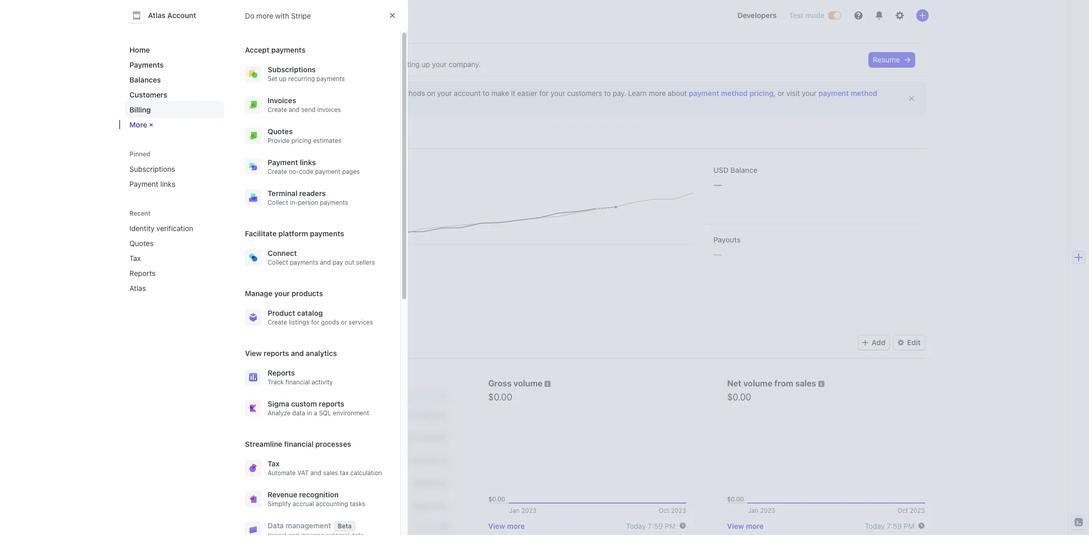 Task type: locate. For each thing, give the bounding box(es) containing it.
for down catalog
[[311, 318, 320, 326]]

1 vertical spatial gross volume
[[489, 379, 543, 388]]

0 horizontal spatial up
[[279, 75, 287, 83]]

2 collect from the top
[[268, 259, 288, 266]]

payments inside terminal readers collect in-person payments
[[320, 199, 348, 206]]

reports track financial activity
[[268, 368, 333, 386]]

settings
[[260, 99, 288, 108]]

2 horizontal spatial volume
[[744, 379, 773, 388]]

method left ,
[[721, 89, 748, 98]]

1 horizontal spatial $0.00
[[728, 392, 752, 402]]

2 view more link from the left
[[489, 521, 525, 530]]

today
[[249, 126, 290, 143], [626, 521, 646, 530], [865, 521, 885, 530]]

0 vertical spatial quotes
[[268, 127, 293, 136]]

close menu image
[[390, 12, 396, 18]]

$0.00 for gross
[[489, 392, 513, 402]]

balances link
[[125, 71, 224, 88]]

0 vertical spatial gross
[[249, 166, 269, 174]]

application up the
[[314, 50, 351, 59]]

reports up track
[[268, 368, 295, 377]]

2 horizontal spatial today
[[865, 521, 885, 530]]

1 horizontal spatial volume
[[514, 379, 543, 388]]

provide
[[268, 137, 290, 144]]

0 horizontal spatial method
[[721, 89, 748, 98]]

0 vertical spatial subscriptions
[[268, 65, 316, 74]]

reports down tax link
[[130, 269, 156, 278]]

0 horizontal spatial gross volume
[[249, 166, 296, 174]]

recurring
[[288, 75, 315, 83]]

3 view more link from the left
[[728, 521, 764, 530]]

2 pm from the left
[[904, 521, 915, 530]]

1 vertical spatial make
[[299, 99, 316, 108]]

financial up vat
[[284, 440, 314, 448]]

1 horizontal spatial pricing
[[750, 89, 774, 98]]

atlas link
[[125, 280, 210, 297]]

quotes down identity
[[130, 239, 154, 248]]

make down some
[[299, 99, 316, 108]]

1 horizontal spatial make
[[492, 89, 509, 98]]

method
[[721, 89, 748, 98], [851, 89, 878, 98]]

for
[[540, 89, 549, 98], [311, 318, 320, 326]]

create inside product catalog create listings for goods or services
[[268, 318, 287, 326]]

$25,000.00
[[405, 410, 447, 419]]

sigma custom reports analyze data in a sql environment
[[268, 399, 369, 417]]

gross up terminal
[[249, 166, 269, 174]]

volume left code
[[271, 166, 296, 174]]

quotes up provide on the top left of the page
[[268, 127, 293, 136]]

0 horizontal spatial 7:59
[[648, 521, 663, 530]]

1 pm from the left
[[665, 521, 676, 530]]

financial inside reports track financial activity
[[286, 378, 310, 386]]

2 horizontal spatial atlas
[[295, 50, 312, 59]]

1 vertical spatial tax
[[268, 459, 280, 468]]

1 horizontal spatial today
[[626, 521, 646, 530]]

payments down readers
[[320, 199, 348, 206]]

0 vertical spatial $5000.00
[[412, 479, 447, 487]]

to down enabled
[[290, 99, 297, 108]]

gross volume up terminal
[[249, 166, 296, 174]]

1 view more link from the left
[[249, 521, 286, 530]]

tax link
[[125, 250, 210, 267]]

2 $0.00 from the left
[[728, 392, 752, 402]]

links inside payment links create no-code payment pages
[[300, 158, 316, 167]]

or right goods
[[341, 318, 347, 326]]

more +
[[130, 120, 157, 130]]

up right setting
[[422, 60, 430, 69]]

1 horizontal spatial method
[[851, 89, 878, 98]]

1 vertical spatial $5000.00
[[412, 501, 447, 510]]

payment
[[365, 89, 394, 98], [689, 89, 720, 98], [819, 89, 849, 98], [315, 168, 341, 175]]

tax
[[130, 254, 141, 263], [268, 459, 280, 468]]

payment inside payment links create no-code payment pages
[[268, 158, 298, 167]]

toolbar
[[859, 335, 925, 350]]

1 vertical spatial reports
[[319, 399, 344, 408]]

0 vertical spatial financial
[[286, 378, 310, 386]]

0 vertical spatial create
[[268, 106, 287, 114]]

2 create from the top
[[268, 168, 287, 175]]

payment right visit at right top
[[819, 89, 849, 98]]

your up product
[[274, 289, 290, 298]]

1 horizontal spatial up
[[422, 60, 430, 69]]

atlas down reports link
[[130, 284, 146, 293]]

2 — from the top
[[714, 248, 723, 260]]

0 vertical spatial reports
[[264, 349, 289, 358]]

create for payment links
[[268, 168, 287, 175]]

1 horizontal spatial reports
[[319, 399, 344, 408]]

payment down continue
[[365, 89, 394, 98]]

subscriptions inside pinned element
[[130, 165, 175, 173]]

0 horizontal spatial links
[[160, 180, 175, 188]]

payments grid
[[249, 404, 447, 518]]

sales inside tax automate vat and sales tax calculation
[[323, 469, 338, 477]]

1 vertical spatial for
[[311, 318, 320, 326]]

oct
[[330, 338, 343, 347]]

services
[[349, 318, 373, 326]]

payment
[[268, 158, 298, 167], [130, 180, 158, 188]]

1 method from the left
[[721, 89, 748, 98]]

links up code
[[300, 158, 316, 167]]

1 horizontal spatial svg image
[[298, 340, 304, 346]]

sql
[[319, 409, 331, 417]]

1 — from the top
[[714, 179, 723, 190]]

$22,000.00
[[405, 433, 447, 442]]

quotes link
[[125, 235, 210, 252]]

0 horizontal spatial $0.00
[[489, 392, 513, 402]]

links inside pinned element
[[160, 180, 175, 188]]

payments up balances
[[130, 60, 164, 69]]

financial right track
[[286, 378, 310, 386]]

all time
[[254, 338, 279, 347]]

create down "invoices"
[[268, 106, 287, 114]]

0 vertical spatial for
[[540, 89, 549, 98]]

payments inside "subscriptions set up recurring payments"
[[317, 75, 345, 83]]

make left it
[[492, 89, 509, 98]]

recent element
[[119, 220, 233, 297]]

0 horizontal spatial sales
[[323, 469, 338, 477]]

sales left the tax
[[323, 469, 338, 477]]

collect inside connect collect payments and pay out sellers
[[268, 259, 288, 266]]

volume for info icon
[[514, 379, 543, 388]]

to left pay.
[[604, 89, 611, 98]]

atlas account
[[148, 11, 196, 20]]

company.
[[449, 60, 481, 69]]

1 horizontal spatial tax
[[268, 459, 280, 468]]

sales
[[796, 379, 817, 388], [323, 469, 338, 477]]

1 horizontal spatial for
[[540, 89, 549, 98]]

3 view more from the left
[[728, 521, 764, 530]]

atlas up the
[[295, 50, 312, 59]]

payments up the sigma
[[249, 379, 289, 388]]

in-
[[290, 199, 298, 206]]

create for product catalog
[[268, 318, 287, 326]]

2 7:59 from the left
[[887, 521, 902, 530]]

1 horizontal spatial view more
[[489, 521, 525, 530]]

reports for reports
[[130, 269, 156, 278]]

1 create from the top
[[268, 106, 287, 114]]

revenue
[[268, 490, 298, 499]]

1 7:59 from the left
[[648, 521, 663, 530]]

0 horizontal spatial svg image
[[260, 52, 266, 58]]

subscriptions up recurring
[[268, 65, 316, 74]]

links down subscriptions link
[[160, 180, 175, 188]]

payouts —
[[714, 235, 741, 260]]

tax up automate
[[268, 459, 280, 468]]

svg image for jan 1
[[298, 340, 304, 346]]

2 today 7:59 pm from the left
[[865, 521, 915, 530]]

0 vertical spatial atlas
[[148, 11, 166, 20]]

quotes for quotes provide pricing estimates
[[268, 127, 293, 136]]

or inside product catalog create listings for goods or services
[[341, 318, 347, 326]]

1 vertical spatial collect
[[268, 259, 288, 266]]

1 horizontal spatial payments
[[249, 379, 289, 388]]

0 vertical spatial payment
[[268, 158, 298, 167]]

about
[[668, 89, 687, 98]]

— inside usd balance —
[[714, 179, 723, 190]]

atlas inside button
[[148, 11, 166, 20]]

1 vertical spatial —
[[714, 248, 723, 260]]

1 horizontal spatial view more link
[[489, 521, 525, 530]]

mode
[[806, 11, 825, 20]]

0 horizontal spatial today 7:59 pm
[[626, 521, 676, 530]]

1 vertical spatial links
[[160, 180, 175, 188]]

your
[[432, 60, 447, 69], [437, 89, 452, 98], [551, 89, 566, 98], [802, 89, 817, 98], [274, 289, 290, 298]]

more for 3rd view more link from the right
[[268, 521, 286, 530]]

and right vat
[[311, 469, 322, 477]]

reports down time
[[264, 349, 289, 358]]

resume
[[873, 55, 901, 64]]

streamline financial processes
[[245, 440, 351, 448]]

custom
[[291, 399, 317, 408]]

subscriptions inside "subscriptions set up recurring payments"
[[268, 65, 316, 74]]

to make changes.
[[288, 99, 349, 108]]

1 horizontal spatial subscriptions
[[268, 65, 316, 74]]

0 horizontal spatial payment
[[130, 180, 158, 188]]

atlas left account
[[148, 11, 166, 20]]

subscriptions
[[268, 65, 316, 74], [130, 165, 175, 173]]

reports
[[264, 349, 289, 358], [319, 399, 344, 408]]

gross volume
[[249, 166, 296, 174], [489, 379, 543, 388]]

sales left info image
[[796, 379, 817, 388]]

2 method from the left
[[851, 89, 878, 98]]

tax
[[340, 469, 349, 477]]

payment up no-
[[268, 158, 298, 167]]

1 horizontal spatial pm
[[904, 521, 915, 530]]

create inside payment links create no-code payment pages
[[268, 168, 287, 175]]

stripe up complete
[[272, 50, 293, 59]]

all time button
[[249, 335, 294, 350]]

0 vertical spatial links
[[300, 158, 316, 167]]

0 vertical spatial reports
[[130, 269, 156, 278]]

0 horizontal spatial subscriptions
[[130, 165, 175, 173]]

gross left info icon
[[489, 379, 512, 388]]

1 vertical spatial pricing
[[291, 137, 312, 144]]

up right the set
[[279, 75, 287, 83]]

pm
[[665, 521, 676, 530], [904, 521, 915, 530]]

verification
[[157, 224, 193, 233]]

1 horizontal spatial payment
[[268, 158, 298, 167]]

1 vertical spatial application
[[319, 60, 356, 69]]

volume left info icon
[[514, 379, 543, 388]]

1 vertical spatial up
[[279, 75, 287, 83]]

stripe right with
[[291, 11, 311, 20]]

2 view more from the left
[[489, 521, 525, 530]]

payments up connect collect payments and pay out sellers
[[310, 229, 344, 238]]

0 horizontal spatial tax
[[130, 254, 141, 263]]

3 create from the top
[[268, 318, 287, 326]]

your inside stripe atlas application complete the application to continue setting up your company.
[[432, 60, 447, 69]]

create down product
[[268, 318, 287, 326]]

collect down terminal
[[268, 199, 288, 206]]

pricing right provide on the top left of the page
[[291, 137, 312, 144]]

2 vertical spatial create
[[268, 318, 287, 326]]

continue
[[366, 60, 395, 69]]

payment inside pinned element
[[130, 180, 158, 188]]

invoices
[[268, 96, 296, 105]]

1 vertical spatial or
[[341, 318, 347, 326]]

analytics
[[306, 349, 337, 358]]

tax inside tax automate vat and sales tax calculation
[[268, 459, 280, 468]]

more
[[130, 120, 147, 129]]

— down usd
[[714, 179, 723, 190]]

1 $0.00 from the left
[[489, 392, 513, 402]]

tax for tax
[[130, 254, 141, 263]]

or right ,
[[778, 89, 785, 98]]

1 horizontal spatial sales
[[796, 379, 817, 388]]

set
[[268, 75, 278, 83]]

payment right code
[[315, 168, 341, 175]]

and inside invoices create and send invoices
[[289, 106, 300, 114]]

subscriptions for subscriptions
[[130, 165, 175, 173]]

— down 'payouts' on the top right of page
[[714, 248, 723, 260]]

quotes inside recent element
[[130, 239, 154, 248]]

subscriptions link
[[125, 160, 224, 177]]

tax inside recent element
[[130, 254, 141, 263]]

your right on
[[437, 89, 452, 98]]

customers link
[[125, 86, 224, 103]]

and left "pay"
[[320, 259, 331, 266]]

to left continue
[[357, 60, 364, 69]]

collect
[[268, 199, 288, 206], [268, 259, 288, 266]]

terminal
[[268, 189, 298, 198]]

2 horizontal spatial view more link
[[728, 521, 764, 530]]

0 vertical spatial tax
[[130, 254, 141, 263]]

0 horizontal spatial payments
[[130, 60, 164, 69]]

quotes for quotes
[[130, 239, 154, 248]]

0 horizontal spatial make
[[299, 99, 316, 108]]

or
[[778, 89, 785, 98], [341, 318, 347, 326]]

reports inside recent element
[[130, 269, 156, 278]]

collect down connect
[[268, 259, 288, 266]]

0 horizontal spatial pm
[[665, 521, 676, 530]]

make
[[492, 89, 509, 98], [299, 99, 316, 108]]

1 horizontal spatial links
[[300, 158, 316, 167]]

create inside invoices create and send invoices
[[268, 106, 287, 114]]

0 horizontal spatial pricing
[[291, 137, 312, 144]]

links
[[300, 158, 316, 167], [160, 180, 175, 188]]

0 horizontal spatial or
[[341, 318, 347, 326]]

figure
[[249, 193, 693, 245], [249, 193, 693, 245]]

create left no-
[[268, 168, 287, 175]]

$0.00
[[489, 392, 513, 402], [728, 392, 752, 402]]

application
[[314, 50, 351, 59], [319, 60, 356, 69]]

1 vertical spatial stripe
[[272, 50, 293, 59]]

0 vertical spatial make
[[492, 89, 509, 98]]

svg image left jan
[[298, 340, 304, 346]]

stripe
[[291, 11, 311, 20], [272, 50, 293, 59]]

atlas inside recent element
[[130, 284, 146, 293]]

reports up sql
[[319, 399, 344, 408]]

a
[[314, 409, 317, 417]]

payment up "recent"
[[130, 180, 158, 188]]

1 vertical spatial reports
[[268, 368, 295, 377]]

1 vertical spatial payment
[[130, 180, 158, 188]]

1 vertical spatial payments
[[249, 379, 289, 388]]

1 vertical spatial quotes
[[130, 239, 154, 248]]

payment inside payment links create no-code payment pages
[[315, 168, 341, 175]]

2 horizontal spatial svg image
[[905, 57, 911, 63]]

,
[[774, 89, 776, 98]]

view
[[245, 349, 262, 358], [249, 521, 266, 530], [489, 521, 505, 530], [728, 521, 745, 530]]

0 horizontal spatial reports
[[264, 349, 289, 358]]

0 vertical spatial collect
[[268, 199, 288, 206]]

2 horizontal spatial view more
[[728, 521, 764, 530]]

1 horizontal spatial gross
[[489, 379, 512, 388]]

1 horizontal spatial today 7:59 pm
[[865, 521, 915, 530]]

payments up some
[[317, 75, 345, 83]]

1 today 7:59 pm from the left
[[626, 521, 676, 530]]

add button
[[859, 335, 890, 350]]

1 vertical spatial subscriptions
[[130, 165, 175, 173]]

volume right net
[[744, 379, 773, 388]]

test mode
[[789, 11, 825, 20]]

0 horizontal spatial today
[[249, 126, 290, 143]]

and inside connect collect payments and pay out sellers
[[320, 259, 331, 266]]

Search search field
[[247, 6, 538, 25]]

application right the
[[319, 60, 356, 69]]

7:59
[[648, 521, 663, 530], [887, 521, 902, 530]]

—
[[714, 179, 723, 190], [714, 248, 723, 260]]

0 vertical spatial payments
[[130, 60, 164, 69]]

1 horizontal spatial atlas
[[148, 11, 166, 20]]

subscriptions up payment links on the top left
[[130, 165, 175, 173]]

1 vertical spatial sales
[[323, 469, 338, 477]]

svg image inside resume link
[[905, 57, 911, 63]]

for right easier
[[540, 89, 549, 98]]

accept
[[245, 45, 270, 54]]

0 vertical spatial pricing
[[750, 89, 774, 98]]

svg image up we've
[[260, 52, 266, 58]]

reports for reports track financial activity
[[268, 368, 295, 377]]

payments inside core navigation links element
[[130, 60, 164, 69]]

resume link
[[869, 53, 915, 67]]

your left company.
[[432, 60, 447, 69]]

0 horizontal spatial atlas
[[130, 284, 146, 293]]

pricing
[[750, 89, 774, 98], [291, 137, 312, 144]]

and inside tax automate vat and sales tax calculation
[[311, 469, 322, 477]]

0 vertical spatial sales
[[796, 379, 817, 388]]

send
[[302, 106, 316, 114]]

method down resume
[[851, 89, 878, 98]]

pricing left visit at right top
[[750, 89, 774, 98]]

more for view more link corresponding to gross volume
[[507, 521, 525, 530]]

1 horizontal spatial 7:59
[[887, 521, 902, 530]]

payments down connect
[[290, 259, 318, 266]]

tax down identity
[[130, 254, 141, 263]]

the
[[306, 60, 317, 69]]

$5000.00
[[412, 479, 447, 487], [412, 501, 447, 510]]

accounting
[[316, 500, 348, 508]]

your right visit at right top
[[802, 89, 817, 98]]

0 horizontal spatial quotes
[[130, 239, 154, 248]]

svg image
[[260, 52, 266, 58], [905, 57, 911, 63], [298, 340, 304, 346]]

0 horizontal spatial for
[[311, 318, 320, 326]]

1 horizontal spatial quotes
[[268, 127, 293, 136]]

7:59 for net volume from sales
[[887, 521, 902, 530]]

svg image right resume
[[905, 57, 911, 63]]

collect inside terminal readers collect in-person payments
[[268, 199, 288, 206]]

2 $5000.00 from the top
[[412, 501, 447, 510]]

0 horizontal spatial view more
[[249, 521, 286, 530]]

gross volume left info icon
[[489, 379, 543, 388]]

1 collect from the top
[[268, 199, 288, 206]]

and left "send"
[[289, 106, 300, 114]]

1 vertical spatial create
[[268, 168, 287, 175]]

management
[[286, 521, 331, 530]]

payment for payment links create no-code payment pages
[[268, 158, 298, 167]]

streamline financial processes element
[[241, 455, 392, 535]]

reports inside reports track financial activity
[[268, 368, 295, 377]]

quotes inside "quotes provide pricing estimates"
[[268, 127, 293, 136]]



Task type: describe. For each thing, give the bounding box(es) containing it.
invoices create and send invoices
[[268, 96, 341, 114]]

out
[[345, 259, 354, 266]]

subscriptions for subscriptions set up recurring payments
[[268, 65, 316, 74]]

atlas inside stripe atlas application complete the application to continue setting up your company.
[[295, 50, 312, 59]]

1 horizontal spatial gross volume
[[489, 379, 543, 388]]

recognition
[[299, 490, 339, 499]]

all
[[254, 338, 262, 347]]

view reports and analytics
[[245, 349, 337, 358]]

we've enabled some additional payment methods on your account to make it easier for your customers to pay. learn more about payment method pricing , or visit your
[[260, 89, 819, 98]]

atlas for atlas account
[[148, 11, 166, 20]]

edit button
[[894, 335, 925, 350]]

view more link for gross volume
[[489, 521, 525, 530]]

today 7:59 pm for gross volume
[[626, 521, 676, 530]]

home
[[130, 45, 150, 54]]

links for payment links create no-code payment pages
[[300, 158, 316, 167]]

overview
[[283, 309, 344, 326]]

payment method settings
[[260, 89, 878, 108]]

readers
[[299, 189, 326, 198]]

pay.
[[613, 89, 627, 98]]

core navigation links element
[[125, 41, 224, 133]]

developers
[[738, 11, 777, 20]]

jan 1 – oct 18
[[309, 338, 353, 347]]

1 vertical spatial financial
[[284, 440, 314, 448]]

today for net
[[865, 521, 885, 530]]

— inside "payouts —"
[[714, 248, 723, 260]]

0 horizontal spatial volume
[[271, 166, 296, 174]]

connect
[[268, 249, 297, 257]]

developers link
[[734, 7, 781, 24]]

tax automate vat and sales tax calculation
[[268, 459, 382, 477]]

accept payments
[[245, 45, 306, 54]]

identity
[[130, 224, 155, 233]]

data management
[[268, 521, 331, 530]]

links for payment links
[[160, 180, 175, 188]]

time
[[264, 338, 279, 347]]

streamline
[[245, 440, 282, 448]]

billing
[[130, 105, 151, 114]]

do
[[245, 11, 254, 20]]

and left analytics
[[291, 349, 304, 358]]

0 horizontal spatial gross
[[249, 166, 269, 174]]

simplify
[[268, 500, 291, 508]]

product
[[268, 309, 295, 317]]

your left customers
[[551, 89, 566, 98]]

payment links link
[[125, 175, 224, 192]]

vat
[[298, 469, 309, 477]]

accept payments element
[[241, 60, 392, 211]]

sellers
[[356, 259, 375, 266]]

view more link for net volume from sales
[[728, 521, 764, 530]]

view for 3rd view more link from the right
[[249, 521, 266, 530]]

7:59 for gross volume
[[648, 521, 663, 530]]

atlas for atlas link
[[130, 284, 146, 293]]

learn
[[629, 89, 647, 98]]

–
[[326, 338, 330, 347]]

view for view more link related to net volume from sales
[[728, 521, 745, 530]]

info image
[[545, 381, 551, 387]]

stripe inside stripe atlas application complete the application to continue setting up your company.
[[272, 50, 293, 59]]

$0.00 for net
[[728, 392, 752, 402]]

1 view more from the left
[[249, 521, 286, 530]]

in
[[307, 409, 312, 417]]

analyze
[[268, 409, 291, 417]]

tasks
[[350, 500, 365, 508]]

method inside payment method settings
[[851, 89, 878, 98]]

facilitate platform payments
[[245, 229, 344, 238]]

view more for gross volume
[[489, 521, 525, 530]]

view for view more link corresponding to gross volume
[[489, 521, 505, 530]]

your
[[249, 309, 280, 326]]

data
[[292, 409, 305, 417]]

track
[[268, 378, 284, 386]]

easier
[[518, 89, 538, 98]]

usd balance —
[[714, 166, 758, 190]]

balances
[[130, 75, 161, 84]]

today 7:59 pm for net volume from sales
[[865, 521, 915, 530]]

activity
[[312, 378, 333, 386]]

identity verification
[[130, 224, 193, 233]]

with
[[275, 11, 289, 20]]

home link
[[125, 41, 224, 58]]

1 vertical spatial gross
[[489, 379, 512, 388]]

pinned element
[[125, 160, 224, 192]]

1 $5000.00 from the top
[[412, 479, 447, 487]]

for inside product catalog create listings for goods or services
[[311, 318, 320, 326]]

reports link
[[125, 265, 210, 282]]

payments link
[[125, 56, 224, 73]]

code
[[299, 168, 314, 175]]

search
[[264, 11, 287, 20]]

payment for payment links
[[130, 180, 158, 188]]

$15,000.00
[[405, 456, 447, 465]]

data
[[268, 521, 284, 530]]

person
[[298, 199, 318, 206]]

up inside "subscriptions set up recurring payments"
[[279, 75, 287, 83]]

payment method settings link
[[260, 89, 878, 108]]

pm for net volume from sales
[[904, 521, 915, 530]]

1
[[323, 338, 326, 347]]

payment right about
[[689, 89, 720, 98]]

terminal readers collect in-person payments
[[268, 189, 348, 206]]

pricing inside "quotes provide pricing estimates"
[[291, 137, 312, 144]]

up inside stripe atlas application complete the application to continue setting up your company.
[[422, 60, 430, 69]]

+
[[147, 121, 157, 130]]

manage your products
[[245, 289, 323, 298]]

visit
[[787, 89, 800, 98]]

more for view more link related to net volume from sales
[[746, 521, 764, 530]]

1 horizontal spatial or
[[778, 89, 785, 98]]

hidden image
[[291, 380, 297, 386]]

payments up complete
[[271, 45, 306, 54]]

payment method pricing link
[[689, 89, 774, 98]]

0 vertical spatial application
[[314, 50, 351, 59]]

svg image for resume
[[905, 57, 911, 63]]

toolbar containing add
[[859, 335, 925, 350]]

to right 'account'
[[483, 89, 490, 98]]

view more for net volume from sales
[[728, 521, 764, 530]]

we've
[[260, 89, 280, 98]]

0 vertical spatial gross volume
[[249, 166, 296, 174]]

beta
[[338, 522, 352, 530]]

recent navigation links element
[[119, 209, 233, 297]]

volume for info image
[[744, 379, 773, 388]]

net volume from sales
[[728, 379, 817, 388]]

balance
[[731, 166, 758, 174]]

revenue recognition simplify accrual accounting tasks
[[268, 490, 365, 508]]

payment links create no-code payment pages
[[268, 158, 360, 175]]

pinned
[[130, 150, 150, 158]]

pm for gross volume
[[665, 521, 676, 530]]

product catalog create listings for goods or services
[[268, 309, 373, 326]]

pinned navigation links element
[[125, 150, 224, 192]]

payments inside connect collect payments and pay out sellers
[[290, 259, 318, 266]]

0 vertical spatial stripe
[[291, 11, 311, 20]]

test
[[789, 11, 804, 20]]

add
[[872, 338, 886, 347]]

environment
[[333, 409, 369, 417]]

recent
[[130, 209, 151, 217]]

payment inside payment method settings
[[819, 89, 849, 98]]

reports inside sigma custom reports analyze data in a sql environment
[[319, 399, 344, 408]]

view reports and analytics element
[[241, 364, 392, 422]]

pages
[[342, 168, 360, 175]]

tax for tax automate vat and sales tax calculation
[[268, 459, 280, 468]]

today for gross
[[626, 521, 646, 530]]

changes.
[[318, 99, 349, 108]]

identity verification link
[[125, 220, 210, 237]]

info image
[[819, 381, 825, 387]]

account
[[167, 11, 196, 20]]

to inside stripe atlas application complete the application to continue setting up your company.
[[357, 60, 364, 69]]

on
[[427, 89, 436, 98]]

manage
[[245, 289, 273, 298]]

stripe atlas application complete the application to continue setting up your company.
[[272, 50, 481, 69]]

calculation
[[351, 469, 382, 477]]



Task type: vqa. For each thing, say whether or not it's contained in the screenshot.
"Atlas" inside the Stripe Atlas application Complete the application to continue setting up your company.
yes



